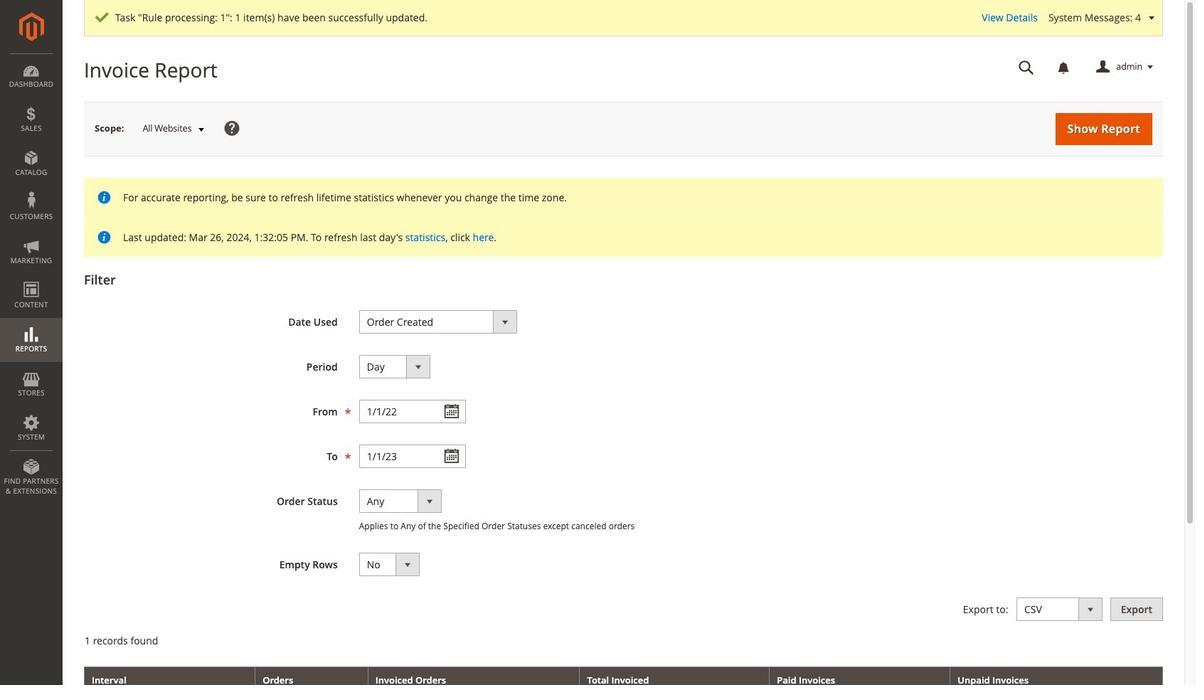 Task type: locate. For each thing, give the bounding box(es) containing it.
None text field
[[1009, 55, 1045, 80], [359, 400, 466, 423], [1009, 55, 1045, 80], [359, 400, 466, 423]]

None text field
[[359, 445, 466, 468]]

menu bar
[[0, 53, 63, 503]]



Task type: describe. For each thing, give the bounding box(es) containing it.
magento admin panel image
[[19, 12, 44, 41]]



